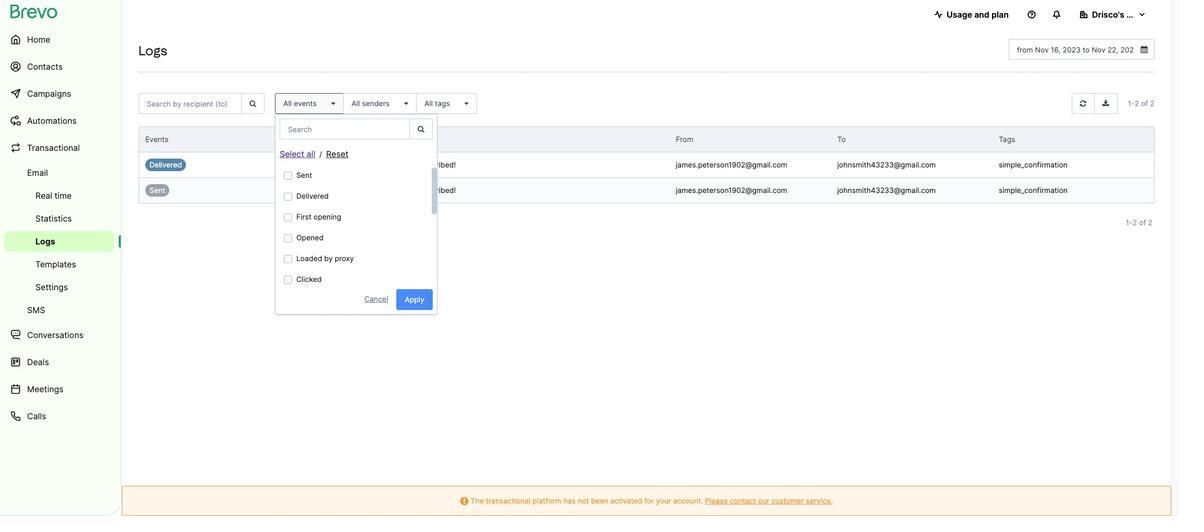 Task type: vqa. For each thing, say whether or not it's contained in the screenshot.
v5DqjzGmUnO9RagP
no



Task type: locate. For each thing, give the bounding box(es) containing it.
-
[[1132, 99, 1135, 108], [1130, 218, 1133, 227]]

settings link
[[4, 277, 115, 298]]

subscribed! for 22-11-2023 06:03:01
[[416, 186, 456, 195]]

all
[[283, 99, 292, 108], [352, 99, 360, 108], [425, 99, 433, 108]]

logs
[[139, 43, 167, 58], [35, 237, 55, 247]]

1 you are now subscribed! from the top
[[372, 161, 456, 169]]

0 vertical spatial you are now subscribed!
[[372, 161, 456, 169]]

real
[[35, 191, 52, 201]]

2 all from the left
[[352, 99, 360, 108]]

1 vertical spatial delivered
[[297, 192, 329, 201]]

2 johnsmith43233@gmail.com from the top
[[838, 186, 937, 195]]

email link
[[4, 163, 115, 183]]

2 caret down image from the left
[[461, 100, 469, 107]]

2 you from the top
[[372, 186, 384, 195]]

0 vertical spatial 11-
[[296, 161, 306, 169]]

0 vertical spatial 22-
[[284, 161, 296, 169]]

1 now from the top
[[400, 161, 414, 169]]

of
[[1142, 99, 1149, 108], [1140, 218, 1147, 227]]

0 vertical spatial now
[[400, 161, 414, 169]]

caret down image right tags
[[461, 100, 469, 107]]

by
[[324, 254, 333, 263]]

0 vertical spatial 1
[[1129, 99, 1132, 108]]

1
[[1129, 99, 1132, 108], [1127, 218, 1130, 227]]

0 vertical spatial james.peterson1902@gmail.com
[[676, 161, 788, 169]]

0 horizontal spatial logs
[[35, 237, 55, 247]]

all left senders
[[352, 99, 360, 108]]

22- for 22-11-2023 06:03:01
[[284, 186, 296, 195]]

Search text field
[[280, 119, 410, 140]]

2 now from the top
[[400, 186, 414, 195]]

transactional link
[[4, 136, 115, 161]]

sent down 22-11-2023 06:03:02 on the left top
[[297, 171, 312, 180]]

the
[[471, 497, 484, 506]]

calls
[[27, 412, 46, 422]]

caret down image for all tags
[[461, 100, 469, 107]]

deals
[[27, 358, 49, 368]]

cancel
[[365, 295, 388, 304]]

please contact our customer service. link
[[706, 497, 833, 506]]

you right 06:03:01
[[372, 186, 384, 195]]

are down subject
[[387, 161, 397, 169]]

1 simple_confirmation from the top
[[1000, 161, 1068, 169]]

johnsmith43233@gmail.com for 22-11-2023 06:03:01
[[838, 186, 937, 195]]

None text field
[[1009, 39, 1155, 60]]

0 vertical spatial -
[[1132, 99, 1135, 108]]

drinks
[[1127, 9, 1153, 20]]

1 vertical spatial johnsmith43233@gmail.com
[[838, 186, 937, 195]]

11- up first at left top
[[296, 186, 306, 195]]

first opening
[[297, 213, 342, 221]]

customer
[[772, 497, 804, 506]]

0 vertical spatial logs
[[139, 43, 167, 58]]

Search by recipient (to) search field
[[139, 93, 242, 114]]

subscribed!
[[416, 161, 456, 169], [416, 186, 456, 195]]

sent
[[297, 171, 312, 180], [150, 186, 165, 195]]

meetings
[[27, 385, 64, 395]]

0 vertical spatial 2023
[[306, 161, 324, 169]]

2 james.peterson1902@gmail.com from the top
[[676, 186, 788, 195]]

exclamation circle image
[[461, 499, 469, 506]]

11- down "select all" link
[[296, 161, 306, 169]]

1 caret down image from the left
[[400, 100, 409, 107]]

simple_confirmation
[[1000, 161, 1068, 169], [1000, 186, 1068, 195]]

22-11-2023 06:03:01
[[284, 186, 356, 195]]

our
[[759, 497, 770, 506]]

date
[[284, 135, 300, 144]]

2 you are now subscribed! from the top
[[372, 186, 456, 195]]

1 vertical spatial of
[[1140, 218, 1147, 227]]

all events
[[283, 99, 317, 108]]

all inside dropdown button
[[425, 99, 433, 108]]

1 vertical spatial subscribed!
[[416, 186, 456, 195]]

06:03:02
[[326, 161, 358, 169]]

1 subscribed! from the top
[[416, 161, 456, 169]]

email
[[27, 168, 48, 178]]

opening
[[314, 213, 342, 221]]

delivered up first opening
[[297, 192, 329, 201]]

has
[[564, 497, 576, 506]]

conversations
[[27, 330, 84, 341]]

loaded by proxy
[[297, 254, 354, 263]]

1 horizontal spatial sent
[[297, 171, 312, 180]]

2023 down select all / reset
[[306, 161, 324, 169]]

you
[[372, 161, 384, 169], [372, 186, 384, 195]]

0 vertical spatial are
[[387, 161, 397, 169]]

events
[[294, 99, 317, 108]]

0 horizontal spatial all
[[283, 99, 292, 108]]

you are now subscribed! for 22-11-2023 06:03:02
[[372, 161, 456, 169]]

all left tags
[[425, 99, 433, 108]]

simple_confirmation for 22-11-2023 06:03:01
[[1000, 186, 1068, 195]]

caret down image inside all senders dropdown button
[[400, 100, 409, 107]]

are right 06:03:01
[[387, 186, 397, 195]]

2 horizontal spatial all
[[425, 99, 433, 108]]

templates
[[35, 260, 76, 270]]

1 vertical spatial james.peterson1902@gmail.com
[[676, 186, 788, 195]]

please
[[706, 497, 728, 506]]

are for 06:03:01
[[387, 186, 397, 195]]

johnsmith43233@gmail.com
[[838, 161, 937, 169], [838, 186, 937, 195]]

you down subject
[[372, 161, 384, 169]]

1 vertical spatial you are now subscribed!
[[372, 186, 456, 195]]

0 vertical spatial you
[[372, 161, 384, 169]]

1 horizontal spatial caret down image
[[461, 100, 469, 107]]

caret down image right senders
[[400, 100, 409, 107]]

2 11- from the top
[[296, 186, 306, 195]]

1 vertical spatial 11-
[[296, 186, 306, 195]]

1 you from the top
[[372, 161, 384, 169]]

you are now subscribed!
[[372, 161, 456, 169], [372, 186, 456, 195]]

1 11- from the top
[[296, 161, 306, 169]]

1 22- from the top
[[284, 161, 296, 169]]

tags
[[1000, 135, 1016, 144]]

2 2023 from the top
[[306, 186, 324, 195]]

1 2023 from the top
[[306, 161, 324, 169]]

1 - 2 of 2
[[1129, 99, 1155, 108], [1127, 218, 1153, 227]]

select
[[280, 149, 305, 159]]

1 james.peterson1902@gmail.com from the top
[[676, 161, 788, 169]]

2023
[[306, 161, 324, 169], [306, 186, 324, 195]]

1 vertical spatial sent
[[150, 186, 165, 195]]

1 vertical spatial 22-
[[284, 186, 296, 195]]

2023 down 22-11-2023 06:03:02 on the left top
[[306, 186, 324, 195]]

1 vertical spatial 1
[[1127, 218, 1130, 227]]

3 all from the left
[[425, 99, 433, 108]]

caret down image inside all tags dropdown button
[[461, 100, 469, 107]]

0 horizontal spatial delivered
[[150, 161, 182, 169]]

contacts link
[[4, 54, 115, 79]]

campaigns
[[27, 89, 71, 99]]

1 vertical spatial simple_confirmation
[[1000, 186, 1068, 195]]

caret down image
[[400, 100, 409, 107], [461, 100, 469, 107]]

1 horizontal spatial all
[[352, 99, 360, 108]]

1 vertical spatial you
[[372, 186, 384, 195]]

usage and plan
[[947, 9, 1009, 20]]

home link
[[4, 27, 115, 52]]

now
[[400, 161, 414, 169], [400, 186, 414, 195]]

templates link
[[4, 254, 115, 275]]

1 vertical spatial now
[[400, 186, 414, 195]]

0 vertical spatial simple_confirmation
[[1000, 161, 1068, 169]]

download image
[[1103, 100, 1110, 107]]

apply button
[[397, 290, 433, 311]]

delivered down events
[[150, 161, 182, 169]]

and
[[975, 9, 990, 20]]

0 vertical spatial subscribed!
[[416, 161, 456, 169]]

all senders button
[[343, 93, 417, 114]]

0 vertical spatial johnsmith43233@gmail.com
[[838, 161, 937, 169]]

transactional
[[486, 497, 531, 506]]

sms
[[27, 305, 45, 316]]

1 horizontal spatial delivered
[[297, 192, 329, 201]]

automations
[[27, 116, 77, 126]]

1 vertical spatial are
[[387, 186, 397, 195]]

1 are from the top
[[387, 161, 397, 169]]

1 vertical spatial 2023
[[306, 186, 324, 195]]

1 all from the left
[[283, 99, 292, 108]]

2 simple_confirmation from the top
[[1000, 186, 1068, 195]]

all left events
[[283, 99, 292, 108]]

2 22- from the top
[[284, 186, 296, 195]]

0 horizontal spatial caret down image
[[400, 100, 409, 107]]

22-
[[284, 161, 296, 169], [284, 186, 296, 195]]

2 are from the top
[[387, 186, 397, 195]]

2 subscribed! from the top
[[416, 186, 456, 195]]

1 johnsmith43233@gmail.com from the top
[[838, 161, 937, 169]]

caret down image for all senders
[[400, 100, 409, 107]]

2
[[1135, 99, 1140, 108], [1151, 99, 1155, 108], [1133, 218, 1138, 227], [1149, 218, 1153, 227]]

james.peterson1902@gmail.com
[[676, 161, 788, 169], [676, 186, 788, 195]]

delivered
[[150, 161, 182, 169], [297, 192, 329, 201]]

deals link
[[4, 350, 115, 375]]

sent down events
[[150, 186, 165, 195]]

reset
[[326, 149, 349, 159]]

all for all tags
[[425, 99, 433, 108]]

1 vertical spatial logs
[[35, 237, 55, 247]]



Task type: describe. For each thing, give the bounding box(es) containing it.
apply
[[405, 296, 425, 304]]

opened
[[297, 233, 324, 242]]

reset link
[[326, 149, 349, 159]]

real time
[[35, 191, 72, 201]]

06:03:01
[[326, 186, 356, 195]]

simple_confirmation for 22-11-2023 06:03:02
[[1000, 161, 1068, 169]]

0 vertical spatial delivered
[[150, 161, 182, 169]]

home
[[27, 34, 50, 45]]

conversations link
[[4, 323, 115, 348]]

2023 for 06:03:02
[[306, 161, 324, 169]]

1 vertical spatial 1 - 2 of 2
[[1127, 218, 1153, 227]]

clicked
[[297, 275, 322, 284]]

james.peterson1902@gmail.com for 22-11-2023 06:03:01
[[676, 186, 788, 195]]

11- for 22-11-2023 06:03:02
[[296, 161, 306, 169]]

not
[[578, 497, 589, 506]]

loaded
[[297, 254, 322, 263]]

contact
[[730, 497, 757, 506]]

johnsmith43233@gmail.com for 22-11-2023 06:03:02
[[838, 161, 937, 169]]

all
[[307, 149, 316, 159]]

for
[[645, 497, 654, 506]]

been
[[591, 497, 609, 506]]

sms link
[[4, 300, 115, 321]]

from
[[676, 135, 694, 144]]

events
[[145, 135, 169, 144]]

settings
[[35, 282, 68, 293]]

logs link
[[4, 231, 115, 252]]

you for 22-11-2023 06:03:02
[[372, 161, 384, 169]]

usage and plan button
[[926, 4, 1018, 25]]

campaigns link
[[4, 81, 115, 106]]

account.
[[674, 497, 703, 506]]

subject
[[372, 135, 398, 144]]

tags
[[435, 99, 450, 108]]

james.peterson1902@gmail.com for 22-11-2023 06:03:02
[[676, 161, 788, 169]]

drisco's drinks
[[1093, 9, 1153, 20]]

drisco's
[[1093, 9, 1125, 20]]

0 vertical spatial of
[[1142, 99, 1149, 108]]

senders
[[362, 99, 390, 108]]

real time link
[[4, 186, 115, 206]]

to
[[838, 135, 846, 144]]

automations link
[[4, 108, 115, 133]]

plan
[[992, 9, 1009, 20]]

0 horizontal spatial sent
[[150, 186, 165, 195]]

all events button
[[275, 93, 344, 114]]

all for all events
[[283, 99, 292, 108]]

transactional
[[27, 143, 80, 153]]

2023 for 06:03:01
[[306, 186, 324, 195]]

all for all senders
[[352, 99, 360, 108]]

cancel link
[[356, 291, 397, 308]]

contacts
[[27, 61, 63, 72]]

/
[[320, 150, 322, 159]]

statistics link
[[4, 208, 115, 229]]

1 vertical spatial -
[[1130, 218, 1133, 227]]

time
[[55, 191, 72, 201]]

all tags
[[425, 99, 450, 108]]

now for 06:03:02
[[400, 161, 414, 169]]

drisco's drinks button
[[1072, 4, 1155, 25]]

the transactional platform has not been activated for your account. please contact our customer service.
[[469, 497, 833, 506]]

you are now subscribed! for 22-11-2023 06:03:01
[[372, 186, 456, 195]]

calls link
[[4, 404, 115, 429]]

all tags button
[[416, 93, 477, 114]]

usage
[[947, 9, 973, 20]]

22- for 22-11-2023 06:03:02
[[284, 161, 296, 169]]

0 vertical spatial 1 - 2 of 2
[[1129, 99, 1155, 108]]

proxy
[[335, 254, 354, 263]]

1 horizontal spatial logs
[[139, 43, 167, 58]]

statistics
[[35, 214, 72, 224]]

select all link
[[280, 149, 316, 159]]

select all / reset
[[280, 149, 349, 159]]

are for 06:03:02
[[387, 161, 397, 169]]

platform
[[533, 497, 562, 506]]

first
[[297, 213, 312, 221]]

11- for 22-11-2023 06:03:01
[[296, 186, 306, 195]]

you for 22-11-2023 06:03:01
[[372, 186, 384, 195]]

now for 06:03:01
[[400, 186, 414, 195]]

22-11-2023 06:03:02
[[284, 161, 358, 169]]

your
[[656, 497, 672, 506]]

activated
[[611, 497, 643, 506]]

0 vertical spatial sent
[[297, 171, 312, 180]]

service.
[[806, 497, 833, 506]]

subscribed! for 22-11-2023 06:03:02
[[416, 161, 456, 169]]

caret down image
[[327, 100, 336, 107]]

all senders
[[352, 99, 390, 108]]

meetings link
[[4, 377, 115, 402]]



